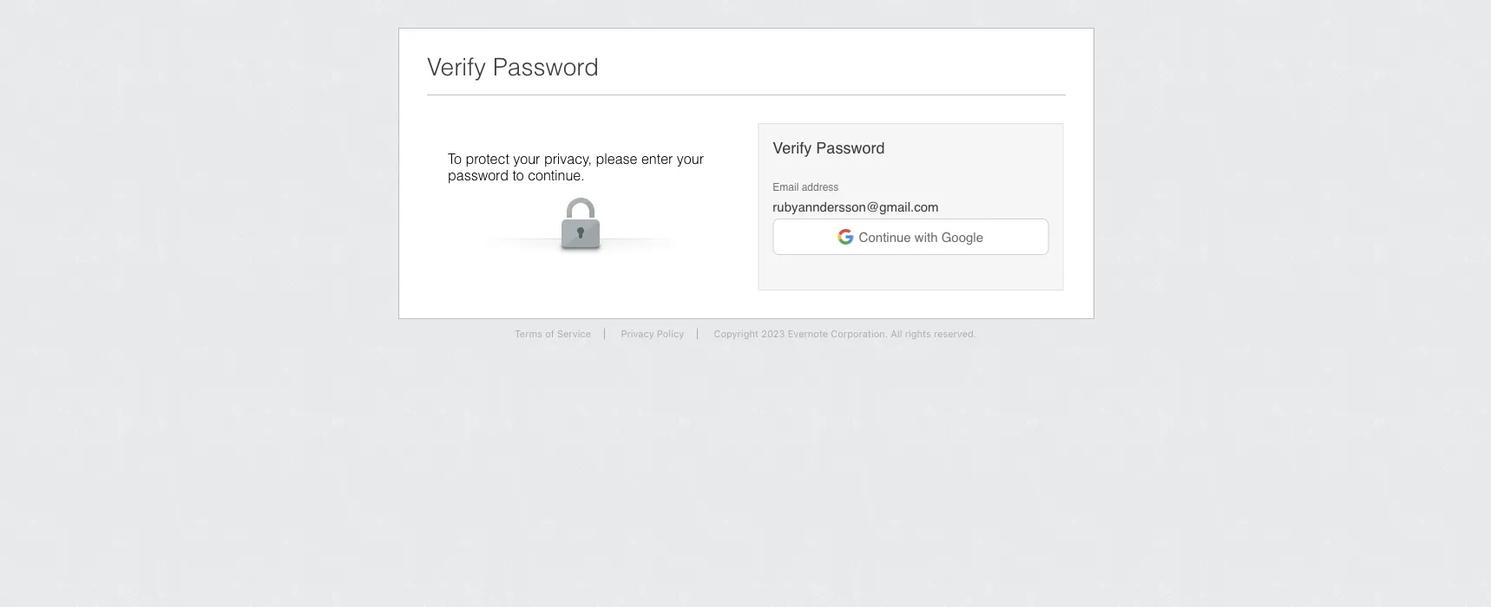 Task type: vqa. For each thing, say whether or not it's contained in the screenshot.
the leftmost Password
yes



Task type: describe. For each thing, give the bounding box(es) containing it.
terms
[[515, 329, 543, 340]]

1 vertical spatial password
[[816, 139, 885, 157]]

1 horizontal spatial verify
[[773, 139, 812, 157]]

service
[[557, 329, 591, 340]]

policy
[[657, 329, 684, 340]]

0 horizontal spatial verify password
[[427, 53, 599, 81]]

google
[[942, 229, 984, 245]]

address
[[802, 181, 839, 193]]

2 your from the left
[[677, 151, 704, 167]]

0 horizontal spatial password
[[493, 53, 599, 81]]

terms of service
[[515, 329, 591, 340]]

of
[[545, 329, 554, 340]]

1 horizontal spatial verify password
[[773, 139, 885, 157]]

continue.
[[528, 167, 585, 183]]

copyright 2023 evernote corporation. all rights reserved.
[[714, 329, 977, 340]]

continue
[[859, 229, 911, 245]]

1 your from the left
[[513, 151, 540, 167]]

privacy
[[621, 329, 654, 340]]

privacy policy
[[621, 329, 684, 340]]



Task type: locate. For each thing, give the bounding box(es) containing it.
rubyanndersson@gmail.com
[[773, 199, 939, 214]]

password
[[448, 167, 509, 183]]

continue with google
[[859, 229, 984, 245]]

evernote
[[788, 329, 828, 340]]

privacy policy link
[[608, 329, 698, 340]]

your
[[513, 151, 540, 167], [677, 151, 704, 167]]

0 horizontal spatial your
[[513, 151, 540, 167]]

0 horizontal spatial verify
[[427, 53, 486, 81]]

please
[[596, 151, 638, 167]]

1 horizontal spatial your
[[677, 151, 704, 167]]

verify password
[[427, 53, 599, 81], [773, 139, 885, 157]]

terms of service link
[[502, 329, 605, 340]]

password
[[493, 53, 599, 81], [816, 139, 885, 157]]

reserved.
[[934, 329, 977, 340]]

privacy,
[[544, 151, 592, 167]]

0 vertical spatial verify
[[427, 53, 486, 81]]

rights
[[905, 329, 931, 340]]

copyright
[[714, 329, 759, 340]]

protect
[[466, 151, 509, 167]]

0 vertical spatial verify password
[[427, 53, 599, 81]]

with
[[915, 229, 938, 245]]

email
[[773, 181, 799, 193]]

your right the protect
[[513, 151, 540, 167]]

2023
[[761, 329, 785, 340]]

corporation.
[[831, 329, 888, 340]]

verify
[[427, 53, 486, 81], [773, 139, 812, 157]]

1 horizontal spatial password
[[816, 139, 885, 157]]

all
[[891, 329, 902, 340]]

enter
[[641, 151, 673, 167]]

to
[[512, 167, 524, 183]]

0 vertical spatial password
[[493, 53, 599, 81]]

to
[[448, 151, 462, 167]]

to protect your privacy, please enter your password to continue.
[[448, 151, 704, 183]]

1 vertical spatial verify
[[773, 139, 812, 157]]

1 vertical spatial verify password
[[773, 139, 885, 157]]

email address rubyanndersson@gmail.com
[[773, 181, 939, 214]]

your right enter
[[677, 151, 704, 167]]



